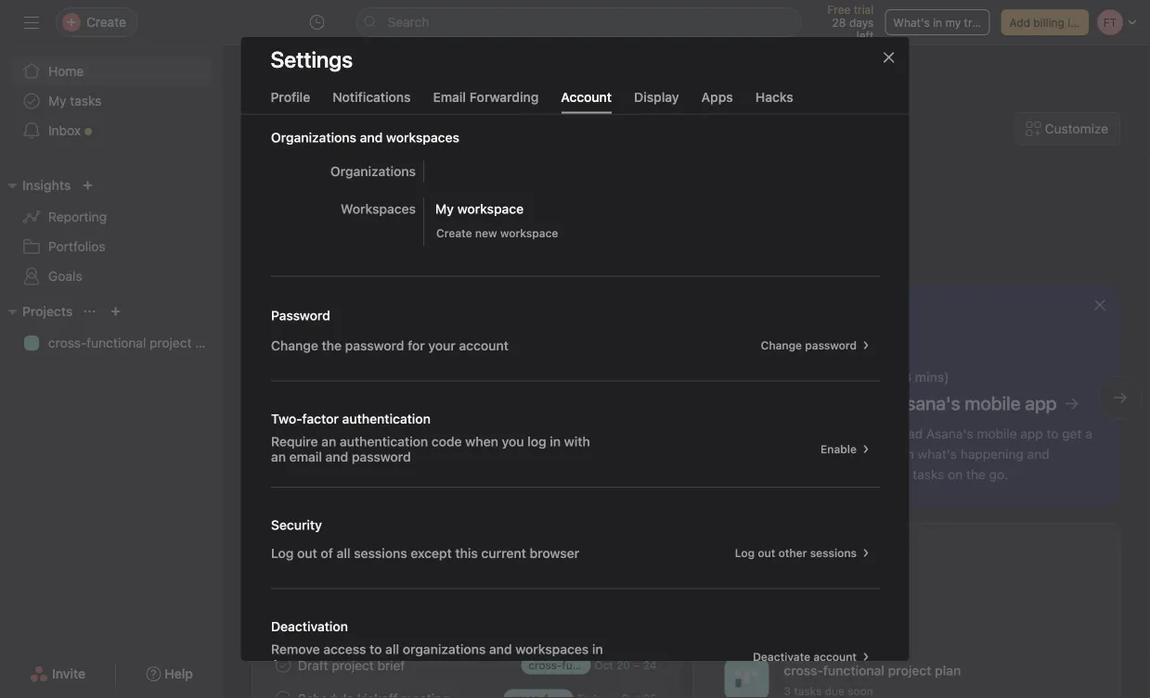 Task type: vqa. For each thing, say whether or not it's contained in the screenshot.
Oct 18 – 20
no



Task type: locate. For each thing, give the bounding box(es) containing it.
all up brief at the bottom left
[[385, 642, 399, 657]]

0 vertical spatial projects
[[22, 304, 73, 319]]

1 vertical spatial workspace
[[500, 226, 558, 239]]

completed image up completed checkbox
[[272, 655, 294, 677]]

functional inside cross-functional project plan 3 tasks due soon
[[823, 664, 885, 679]]

organizations for organizations
[[330, 163, 415, 179]]

projects inside dropdown button
[[22, 304, 73, 319]]

cross- inside cross-functional project plan 3 tasks due soon
[[784, 664, 823, 679]]

create for create task
[[299, 621, 335, 634]]

what's
[[893, 16, 930, 29]]

out left other
[[757, 547, 775, 560]]

browser
[[529, 546, 579, 561]]

organizations
[[402, 642, 485, 657]]

0 horizontal spatial my
[[48, 93, 66, 109]]

scroll card carousel right image
[[1113, 391, 1128, 406]]

all right of
[[336, 546, 350, 561]]

my up inbox
[[48, 93, 66, 109]]

projects element
[[0, 295, 223, 362]]

workspaces down email
[[386, 129, 459, 145]]

portfolios link
[[11, 232, 212, 262]]

completed image down completed option
[[272, 688, 294, 699]]

project
[[150, 336, 192, 351], [332, 658, 374, 674], [888, 664, 931, 679]]

in for require an authentication code when you log in with an email and password
[[549, 434, 560, 449]]

1 vertical spatial organizations
[[330, 163, 415, 179]]

in
[[933, 16, 942, 29], [549, 434, 560, 449], [592, 642, 603, 657]]

portfolios
[[48, 239, 105, 254]]

0 vertical spatial tasks
[[70, 93, 102, 109]]

plan for cross-functional project plan
[[195, 336, 221, 351]]

0 horizontal spatial in
[[549, 434, 560, 449]]

add billing info
[[1009, 16, 1087, 29]]

completed image for completed checkbox
[[272, 688, 294, 699]]

1 horizontal spatial create
[[436, 226, 472, 239]]

account up due at bottom right
[[813, 651, 856, 664]]

0 vertical spatial organizations
[[271, 129, 356, 145]]

organizations and workspaces
[[271, 129, 459, 145]]

24
[[643, 660, 657, 673]]

all
[[336, 546, 350, 561], [385, 642, 399, 657]]

an left email
[[271, 449, 285, 465]]

1 horizontal spatial workspaces
[[515, 642, 588, 657]]

0 vertical spatial plan
[[195, 336, 221, 351]]

2 horizontal spatial in
[[933, 16, 942, 29]]

out for of
[[297, 546, 317, 561]]

1 vertical spatial workspaces
[[515, 642, 588, 657]]

soon
[[848, 685, 873, 698]]

1 horizontal spatial projects
[[717, 548, 785, 570]]

1 horizontal spatial plan
[[935, 664, 961, 679]]

log down security
[[271, 546, 293, 561]]

customize
[[1045, 121, 1108, 136]]

change inside button
[[760, 339, 802, 352]]

1 vertical spatial my
[[435, 201, 453, 216]]

display
[[634, 89, 679, 104]]

out
[[297, 546, 317, 561], [757, 547, 775, 560]]

0 vertical spatial all
[[336, 546, 350, 561]]

tasks inside 'link'
[[70, 93, 102, 109]]

log out other sessions
[[734, 547, 856, 560]]

0 horizontal spatial log
[[271, 546, 293, 561]]

0 horizontal spatial create
[[299, 621, 335, 634]]

2 horizontal spatial project
[[888, 664, 931, 679]]

1 horizontal spatial account
[[813, 651, 856, 664]]

2 horizontal spatial and
[[489, 642, 512, 657]]

global element
[[0, 45, 223, 157]]

in for remove access to all organizations and workspaces in asana
[[592, 642, 603, 657]]

authentication
[[342, 411, 430, 427], [339, 434, 428, 449]]

workspaces inside remove access to all organizations and workspaces in asana
[[515, 642, 588, 657]]

of
[[320, 546, 333, 561]]

email forwarding button
[[433, 89, 539, 114]]

1 horizontal spatial my
[[435, 201, 453, 216]]

1 horizontal spatial out
[[757, 547, 775, 560]]

1 horizontal spatial cross-
[[784, 664, 823, 679]]

plan for cross-functional project plan 3 tasks due soon
[[935, 664, 961, 679]]

to
[[369, 642, 381, 657]]

and down notifications button
[[359, 129, 382, 145]]

1 horizontal spatial change
[[760, 339, 802, 352]]

email forwarding
[[433, 89, 539, 104]]

0 vertical spatial my
[[48, 93, 66, 109]]

create inside 'button'
[[436, 226, 472, 239]]

projects
[[22, 304, 73, 319], [717, 548, 785, 570]]

in inside what's in my trial? button
[[933, 16, 942, 29]]

0 horizontal spatial all
[[336, 546, 350, 561]]

workspaces down completed button
[[515, 642, 588, 657]]

0 horizontal spatial account
[[459, 338, 508, 353]]

0 horizontal spatial change
[[271, 338, 318, 353]]

workspace right new
[[500, 226, 558, 239]]

in left my at the top right of page
[[933, 16, 942, 29]]

0 horizontal spatial projects
[[22, 304, 73, 319]]

2 vertical spatial in
[[592, 642, 603, 657]]

cross- inside projects element
[[48, 336, 86, 351]]

workspace inside 'button'
[[500, 226, 558, 239]]

deactivate account button
[[744, 644, 880, 670]]

my up 'create new workspace'
[[435, 201, 453, 216]]

0 horizontal spatial project
[[150, 336, 192, 351]]

overdue
[[420, 579, 472, 595]]

plan inside projects element
[[195, 336, 221, 351]]

0 horizontal spatial plan
[[195, 336, 221, 351]]

2 vertical spatial and
[[489, 642, 512, 657]]

log inside button
[[734, 547, 754, 560]]

0 vertical spatial workspace
[[457, 201, 523, 216]]

sessions right other
[[810, 547, 856, 560]]

my
[[945, 16, 961, 29]]

my tasks
[[335, 550, 409, 571]]

0 vertical spatial cross-
[[48, 336, 86, 351]]

my workspace
[[435, 201, 523, 216]]

1 horizontal spatial all
[[385, 642, 399, 657]]

0 vertical spatial in
[[933, 16, 942, 29]]

0 horizontal spatial cross-
[[48, 336, 86, 351]]

project inside cross-functional project plan 3 tasks due soon
[[888, 664, 931, 679]]

cross-
[[48, 336, 86, 351], [784, 664, 823, 679]]

2 completed image from the top
[[272, 688, 294, 699]]

completed button
[[495, 579, 562, 604]]

1 vertical spatial cross-
[[784, 664, 823, 679]]

sessions
[[353, 546, 407, 561], [810, 547, 856, 560]]

projects button
[[0, 301, 73, 323]]

0 horizontal spatial workspaces
[[386, 129, 459, 145]]

my inside 'link'
[[48, 93, 66, 109]]

tasks inside cross-functional project plan 3 tasks due soon
[[794, 685, 822, 698]]

1 completed image from the top
[[272, 655, 294, 677]]

in inside "require an authentication code when you log in with an email and password"
[[549, 434, 560, 449]]

organizations
[[271, 129, 356, 145], [330, 163, 415, 179]]

apps
[[701, 89, 733, 104]]

enable button
[[812, 436, 880, 462]]

profile button
[[271, 89, 310, 114]]

an
[[321, 434, 336, 449], [271, 449, 285, 465]]

0 vertical spatial account
[[459, 338, 508, 353]]

1 vertical spatial create
[[299, 621, 335, 634]]

authentication up "require an authentication code when you log in with an email and password"
[[342, 411, 430, 427]]

create left new
[[436, 226, 472, 239]]

project for cross-functional project plan
[[150, 336, 192, 351]]

tasks right 3
[[794, 685, 822, 698]]

workspaces
[[386, 129, 459, 145], [515, 642, 588, 657]]

functional up the soon
[[823, 664, 885, 679]]

1 horizontal spatial project
[[332, 658, 374, 674]]

0 horizontal spatial sessions
[[353, 546, 407, 561]]

add
[[1009, 16, 1030, 29]]

log left other
[[734, 547, 754, 560]]

create inside button
[[299, 621, 335, 634]]

1 vertical spatial plan
[[935, 664, 961, 679]]

in inside remove access to all organizations and workspaces in asana
[[592, 642, 603, 657]]

organizations down profile button
[[271, 129, 356, 145]]

1 vertical spatial tasks
[[794, 685, 822, 698]]

cross- down "projects" dropdown button
[[48, 336, 86, 351]]

1 vertical spatial completed image
[[272, 688, 294, 699]]

profile
[[271, 89, 310, 104]]

display button
[[634, 89, 679, 114]]

create
[[436, 226, 472, 239], [299, 621, 335, 634]]

0 horizontal spatial tasks
[[70, 93, 102, 109]]

search button
[[356, 7, 802, 37]]

1 horizontal spatial functional
[[823, 664, 885, 679]]

organizations down 'organizations and workspaces'
[[330, 163, 415, 179]]

and
[[359, 129, 382, 145], [325, 449, 348, 465], [489, 642, 512, 657]]

1 horizontal spatial and
[[359, 129, 382, 145]]

0 vertical spatial functional
[[86, 336, 146, 351]]

log
[[271, 546, 293, 561], [734, 547, 754, 560]]

authentication down two-factor authentication
[[339, 434, 428, 449]]

authentication inside "require an authentication code when you log in with an email and password"
[[339, 434, 428, 449]]

draft
[[298, 658, 328, 674]]

plan inside cross-functional project plan 3 tasks due soon
[[935, 664, 961, 679]]

0 horizontal spatial and
[[325, 449, 348, 465]]

create up remove on the left of page
[[299, 621, 335, 634]]

0 horizontal spatial functional
[[86, 336, 146, 351]]

0 horizontal spatial an
[[271, 449, 285, 465]]

cross- for cross-functional project plan
[[48, 336, 86, 351]]

workspace up new
[[457, 201, 523, 216]]

authentication for an
[[339, 434, 428, 449]]

1 horizontal spatial log
[[734, 547, 754, 560]]

0 vertical spatial authentication
[[342, 411, 430, 427]]

my tasks link
[[335, 548, 656, 574]]

cross- up 3
[[784, 664, 823, 679]]

0 horizontal spatial out
[[297, 546, 317, 561]]

require
[[271, 434, 318, 449]]

3
[[784, 685, 791, 698]]

all inside remove access to all organizations and workspaces in asana
[[385, 642, 399, 657]]

trial
[[854, 3, 874, 16]]

1 vertical spatial functional
[[823, 664, 885, 679]]

email
[[289, 449, 322, 465]]

left
[[856, 29, 874, 42]]

1 vertical spatial and
[[325, 449, 348, 465]]

enable
[[820, 443, 856, 456]]

log out other sessions button
[[726, 540, 880, 566]]

functional inside projects element
[[86, 336, 146, 351]]

1 vertical spatial account
[[813, 651, 856, 664]]

account right your
[[459, 338, 508, 353]]

for
[[407, 338, 424, 353]]

out left of
[[297, 546, 317, 561]]

email
[[433, 89, 466, 104]]

account button
[[561, 89, 612, 114]]

organizations for organizations and workspaces
[[271, 129, 356, 145]]

0 vertical spatial create
[[436, 226, 472, 239]]

completed image
[[272, 655, 294, 677], [272, 688, 294, 699]]

tasks down home
[[70, 93, 102, 109]]

board image
[[736, 669, 758, 691]]

and right email
[[325, 449, 348, 465]]

1 horizontal spatial tasks
[[794, 685, 822, 698]]

functional down the goals link
[[86, 336, 146, 351]]

sessions inside button
[[810, 547, 856, 560]]

an down factor
[[321, 434, 336, 449]]

1 vertical spatial in
[[549, 434, 560, 449]]

hacks
[[755, 89, 793, 104]]

sessions up upcoming
[[353, 546, 407, 561]]

out inside log out other sessions button
[[757, 547, 775, 560]]

in up oct
[[592, 642, 603, 657]]

task
[[338, 621, 361, 634]]

1 vertical spatial authentication
[[339, 434, 428, 449]]

change password button
[[752, 332, 880, 358]]

except
[[410, 546, 451, 561]]

0 vertical spatial completed image
[[272, 655, 294, 677]]

the
[[321, 338, 341, 353]]

functional
[[86, 336, 146, 351], [823, 664, 885, 679]]

1 vertical spatial all
[[385, 642, 399, 657]]

oct
[[594, 660, 613, 673]]

free trial 28 days left
[[827, 3, 874, 42]]

access
[[323, 642, 366, 657]]

in right the log
[[549, 434, 560, 449]]

1 horizontal spatial in
[[592, 642, 603, 657]]

1 horizontal spatial sessions
[[810, 547, 856, 560]]

0 vertical spatial workspaces
[[386, 129, 459, 145]]

account
[[459, 338, 508, 353], [813, 651, 856, 664]]

and right organizations
[[489, 642, 512, 657]]

due
[[825, 685, 845, 698]]



Task type: describe. For each thing, give the bounding box(es) containing it.
my tasks
[[48, 93, 102, 109]]

my for my workspace
[[435, 201, 453, 216]]

authentication for factor
[[342, 411, 430, 427]]

deactivate
[[752, 651, 810, 664]]

deactivation
[[271, 619, 348, 634]]

factor
[[302, 411, 338, 427]]

days
[[849, 16, 874, 29]]

what's in my trial?
[[893, 16, 990, 29]]

draft project brief
[[298, 658, 405, 674]]

log for log out other sessions
[[734, 547, 754, 560]]

apps button
[[701, 89, 733, 114]]

settings
[[271, 46, 353, 72]]

invite
[[52, 667, 86, 682]]

reporting
[[48, 209, 107, 225]]

functional for cross-functional project plan
[[86, 336, 146, 351]]

1 horizontal spatial an
[[321, 434, 336, 449]]

add profile photo image
[[276, 540, 320, 585]]

cross-functional project plan link
[[11, 329, 221, 358]]

goals link
[[11, 262, 212, 291]]

Completed checkbox
[[272, 688, 294, 699]]

cross- for cross-functional project plan 3 tasks due soon
[[784, 664, 823, 679]]

create task button
[[276, 614, 365, 640]]

project for cross-functional project plan 3 tasks due soon
[[888, 664, 931, 679]]

change password
[[760, 339, 856, 352]]

workspaces
[[340, 201, 415, 216]]

all for organizations
[[385, 642, 399, 657]]

create for create new workspace
[[436, 226, 472, 239]]

completed
[[495, 579, 562, 595]]

insights element
[[0, 169, 223, 295]]

new
[[475, 226, 497, 239]]

notifications button
[[333, 89, 411, 114]]

you
[[501, 434, 524, 449]]

and inside remove access to all organizations and workspaces in asana
[[489, 642, 512, 657]]

log for log out of all sessions except this current browser
[[271, 546, 293, 561]]

cross-functional project plan
[[48, 336, 221, 351]]

account
[[561, 89, 612, 104]]

create new workspace
[[436, 226, 558, 239]]

log
[[527, 434, 546, 449]]

change for change the password for your account
[[271, 338, 318, 353]]

password inside "require an authentication code when you log in with an email and password"
[[351, 449, 410, 465]]

all for sessions
[[336, 546, 350, 561]]

create new workspace button
[[427, 220, 566, 246]]

two-
[[271, 411, 302, 427]]

current
[[481, 546, 526, 561]]

account inside the deactivate account button
[[813, 651, 856, 664]]

Completed checkbox
[[272, 655, 294, 677]]

28
[[832, 16, 846, 29]]

create task
[[299, 621, 361, 634]]

change the password for your account
[[271, 338, 508, 353]]

20
[[616, 660, 630, 673]]

overdue button
[[420, 579, 472, 604]]

remove
[[271, 642, 319, 657]]

close image
[[881, 50, 896, 65]]

brief
[[377, 658, 405, 674]]

notifications
[[333, 89, 411, 104]]

functional for cross-functional project plan 3 tasks due soon
[[823, 664, 885, 679]]

out for other
[[757, 547, 775, 560]]

password
[[271, 308, 330, 323]]

two-factor authentication
[[271, 411, 430, 427]]

home
[[48, 64, 84, 79]]

password inside button
[[805, 339, 856, 352]]

log out of all sessions except this current browser
[[271, 546, 579, 561]]

customize button
[[1014, 112, 1120, 146]]

deactivate account
[[752, 651, 856, 664]]

cross-functional project plan 3 tasks due soon
[[784, 664, 961, 698]]

1 vertical spatial projects
[[717, 548, 785, 570]]

–
[[633, 660, 640, 673]]

hide sidebar image
[[24, 15, 39, 30]]

with
[[564, 434, 590, 449]]

and inside "require an authentication code when you log in with an email and password"
[[325, 449, 348, 465]]

change for change password
[[760, 339, 802, 352]]

add billing info button
[[1001, 9, 1089, 35]]

inbox
[[48, 123, 81, 138]]

hacks button
[[755, 89, 793, 114]]

search
[[388, 14, 429, 30]]

0 vertical spatial and
[[359, 129, 382, 145]]

code
[[431, 434, 461, 449]]

insights
[[22, 178, 71, 193]]

your
[[428, 338, 455, 353]]

free
[[827, 3, 851, 16]]

reporting link
[[11, 202, 212, 232]]

security
[[271, 517, 322, 533]]

invite button
[[18, 658, 98, 692]]

inbox link
[[11, 116, 212, 146]]

what's in my trial? button
[[885, 9, 990, 35]]

when
[[465, 434, 498, 449]]

trial?
[[964, 16, 990, 29]]

forwarding
[[469, 89, 539, 104]]

my for my tasks
[[48, 93, 66, 109]]

goals
[[48, 269, 82, 284]]

require an authentication code when you log in with an email and password
[[271, 434, 590, 465]]

this
[[455, 546, 477, 561]]

search list box
[[356, 7, 802, 37]]

completed image for completed option
[[272, 655, 294, 677]]

upcoming button
[[335, 579, 398, 604]]



